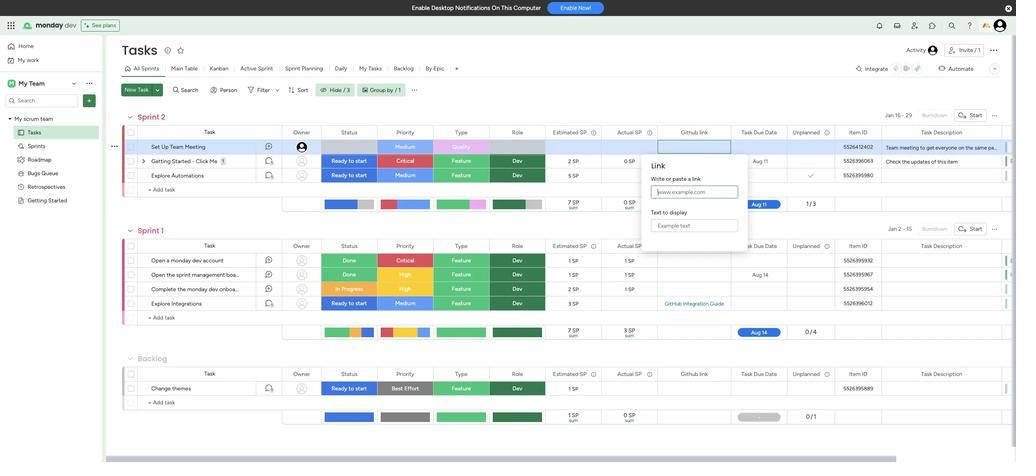 Task type: vqa. For each thing, say whether or not it's contained in the screenshot.
Status field
yes



Task type: locate. For each thing, give the bounding box(es) containing it.
menu image down backlog button
[[410, 86, 418, 94]]

list box containing my scrum team
[[0, 110, 102, 315]]

meeting
[[185, 144, 206, 151]]

Priority field
[[394, 128, 416, 137], [394, 242, 416, 251], [394, 370, 416, 379]]

0 horizontal spatial backlog
[[138, 354, 167, 364]]

date
[[765, 129, 777, 136], [765, 243, 777, 250], [765, 371, 777, 378]]

roadmap
[[28, 156, 51, 163]]

- left 15
[[903, 226, 905, 233]]

3 date from the top
[[765, 371, 777, 378]]

sprints
[[141, 65, 159, 72], [28, 143, 45, 150]]

task description
[[921, 129, 962, 136], [921, 243, 962, 250], [921, 371, 962, 378]]

ready to start
[[332, 158, 367, 165], [332, 172, 367, 179], [332, 300, 367, 307], [332, 386, 367, 392]]

4 dev from the top
[[513, 271, 522, 278]]

option
[[0, 112, 102, 113]]

2 date from the top
[[765, 243, 777, 250]]

sprint inside field
[[138, 226, 159, 236]]

estimated sp for 3rd estimated sp field from the top of the page
[[553, 371, 587, 378]]

- left click
[[192, 158, 194, 165]]

1 estimated sp from the top
[[553, 129, 587, 136]]

2 up up
[[161, 112, 165, 122]]

1 inside "sprint 1" field
[[161, 226, 164, 236]]

0 vertical spatial type field
[[453, 128, 470, 137]]

public board image
[[17, 129, 25, 136], [17, 197, 25, 204]]

1 vertical spatial + add task text field
[[142, 398, 278, 408]]

0 sp
[[624, 158, 635, 164]]

2 sp
[[568, 158, 579, 164], [568, 286, 579, 292]]

get
[[927, 145, 934, 151]]

team inside workspace selection 'element'
[[29, 79, 45, 87]]

item id up 5526395889 at the bottom right of page
[[849, 371, 867, 378]]

2 public board image from the top
[[17, 197, 25, 204]]

/ inside button
[[975, 47, 977, 54]]

1 vertical spatial task due date
[[741, 243, 777, 250]]

1 vertical spatial 7
[[568, 327, 571, 334]]

3 owner field from the top
[[291, 370, 312, 379]]

Type field
[[453, 128, 470, 137], [453, 242, 470, 251], [453, 370, 470, 379]]

7 down 5 at the top right of the page
[[568, 199, 571, 206]]

0 vertical spatial -
[[902, 112, 904, 119]]

the down sprint
[[178, 286, 186, 293]]

0 horizontal spatial sprints
[[28, 143, 45, 150]]

1 vertical spatial monday
[[171, 257, 191, 264]]

item id for backlog
[[849, 371, 867, 378]]

item up 5526395932
[[849, 243, 861, 250]]

id for backlog
[[862, 371, 867, 378]]

item id up 5526395932
[[849, 243, 867, 250]]

getting inside list box
[[28, 197, 47, 204]]

column information image for estimated sp
[[591, 243, 597, 250]]

1 explore from the top
[[151, 173, 170, 179]]

team up check
[[886, 145, 898, 151]]

aug left 11 at the right of page
[[753, 158, 762, 164]]

workspace selection element
[[8, 79, 46, 88]]

1 task due date field from the top
[[739, 128, 779, 137]]

priority for first priority field
[[396, 129, 414, 136]]

item for sprint 2
[[849, 129, 861, 136]]

2 open from the top
[[151, 272, 165, 279]]

start left menu image
[[970, 226, 982, 233]]

+ Add task text field
[[142, 313, 278, 323], [142, 398, 278, 408]]

dev
[[65, 21, 76, 30], [192, 257, 202, 264], [209, 286, 218, 293]]

Task Description field
[[919, 128, 964, 137], [919, 242, 964, 251], [919, 370, 964, 379]]

- for 1
[[903, 226, 905, 233]]

2 vertical spatial role
[[512, 371, 523, 378]]

start button left menu image
[[954, 223, 986, 236]]

activity button
[[903, 44, 941, 57]]

sum inside 1 sp sum
[[569, 418, 578, 424]]

explore
[[151, 173, 170, 179], [151, 301, 170, 307]]

enable now!
[[561, 5, 591, 11]]

unplanned
[[793, 129, 820, 136], [793, 243, 820, 250], [793, 371, 820, 378]]

2 vertical spatial status
[[341, 371, 357, 378]]

the left sprint
[[167, 272, 175, 279]]

Actual SP field
[[615, 128, 644, 137], [615, 242, 644, 251], [615, 370, 644, 379]]

1 horizontal spatial a
[[688, 176, 691, 183]]

select product image
[[7, 22, 15, 30]]

actual sp for 2nd actual sp 'field' from the top
[[617, 243, 642, 250]]

0 vertical spatial column information image
[[824, 130, 830, 136]]

0 / 4
[[805, 329, 817, 336]]

0 vertical spatial task description field
[[919, 128, 964, 137]]

menu image up page.
[[991, 112, 998, 119]]

actual for 3rd actual sp 'field' from the bottom
[[617, 129, 634, 136]]

dev left see
[[65, 21, 76, 30]]

tasks down my scrum team
[[28, 129, 41, 136]]

hide / 3
[[330, 87, 350, 93]]

5526396012
[[844, 301, 873, 307]]

owner
[[293, 129, 310, 136], [293, 243, 310, 250], [293, 371, 310, 378]]

by
[[387, 87, 393, 93]]

3 actual sp field from the top
[[615, 370, 644, 379]]

inbox image
[[893, 22, 901, 30]]

Github link field
[[679, 128, 710, 137], [679, 370, 710, 379]]

id up 5526395932
[[862, 243, 867, 250]]

3 feature from the top
[[452, 257, 471, 264]]

1 vertical spatial status
[[341, 243, 357, 250]]

1 done from the top
[[343, 257, 356, 264]]

3 owner from the top
[[293, 371, 310, 378]]

3 medium from the top
[[395, 300, 415, 307]]

dapulse close image
[[1005, 5, 1012, 13]]

2 vertical spatial priority field
[[394, 370, 416, 379]]

2 vertical spatial unplanned field
[[791, 370, 822, 379]]

1 vertical spatial date
[[765, 243, 777, 250]]

workspace image
[[8, 79, 16, 88]]

medium
[[395, 144, 415, 151], [395, 172, 415, 179], [395, 300, 415, 307]]

0 horizontal spatial a
[[167, 257, 169, 264]]

3 dev from the top
[[513, 257, 522, 264]]

column information image
[[591, 130, 597, 136], [647, 130, 653, 136], [647, 243, 653, 250], [824, 243, 830, 250], [591, 371, 597, 378], [647, 371, 653, 378], [824, 371, 830, 378]]

7 sp sum down 3 sp
[[568, 327, 579, 339]]

0 vertical spatial started
[[172, 158, 191, 165]]

link
[[651, 161, 665, 171]]

open a monday dev account
[[151, 257, 223, 264]]

0 vertical spatial status field
[[339, 128, 359, 137]]

1 vertical spatial task description
[[921, 243, 962, 250]]

angle down image
[[156, 87, 159, 93]]

item id
[[849, 129, 867, 136], [849, 243, 867, 250], [849, 371, 867, 378]]

1 owner field from the top
[[291, 128, 312, 137]]

1 id from the top
[[862, 129, 867, 136]]

backlog up change
[[138, 354, 167, 364]]

add view image
[[455, 66, 458, 72]]

1 actual sp from the top
[[617, 129, 642, 136]]

priority for second priority field
[[396, 243, 414, 250]]

person
[[220, 87, 237, 93]]

getting for getting started
[[28, 197, 47, 204]]

2 + add task text field from the top
[[142, 398, 278, 408]]

1 vertical spatial high
[[399, 286, 411, 293]]

2 priority field from the top
[[394, 242, 416, 251]]

the right on
[[966, 145, 973, 151]]

open for open a monday dev account
[[151, 257, 165, 264]]

0
[[624, 158, 627, 164], [624, 199, 627, 206], [805, 329, 809, 336], [624, 412, 627, 419], [806, 414, 810, 421]]

0 vertical spatial critical
[[396, 158, 414, 165]]

Search in workspace field
[[17, 96, 67, 105]]

1 7 from the top
[[568, 199, 571, 206]]

1 vertical spatial description
[[934, 243, 962, 250]]

tasks up the all
[[122, 41, 157, 59]]

started
[[172, 158, 191, 165], [48, 197, 67, 204]]

started down set up team meeting
[[172, 158, 191, 165]]

1 status from the top
[[341, 129, 357, 136]]

column information image
[[824, 130, 830, 136], [591, 243, 597, 250]]

7 sp sum down 5 sp
[[568, 199, 579, 211]]

2 github link field from the top
[[679, 370, 710, 379]]

updates
[[911, 159, 930, 165]]

Status field
[[339, 128, 359, 137], [339, 242, 359, 251], [339, 370, 359, 379]]

public board image for tasks
[[17, 129, 25, 136]]

help image
[[966, 22, 974, 30]]

1 critical from the top
[[396, 158, 414, 165]]

2 vertical spatial date
[[765, 371, 777, 378]]

m
[[9, 80, 14, 87]]

0 horizontal spatial team
[[29, 79, 45, 87]]

show board description image
[[163, 46, 173, 54]]

2 0 sp sum from the top
[[624, 412, 635, 424]]

2 ready from the top
[[332, 172, 347, 179]]

monday up sprint
[[171, 257, 191, 264]]

role for second role 'field' from the bottom
[[512, 243, 523, 250]]

2 vertical spatial dev
[[209, 286, 218, 293]]

0 vertical spatial role field
[[510, 128, 525, 137]]

1 due from the top
[[754, 129, 764, 136]]

1 owner from the top
[[293, 129, 310, 136]]

in
[[335, 286, 340, 293]]

3 inside the '3 sp sum'
[[624, 327, 627, 334]]

7 down 3 sp
[[568, 327, 571, 334]]

0 vertical spatial sprints
[[141, 65, 159, 72]]

1 feature from the top
[[452, 158, 471, 165]]

getting
[[151, 158, 171, 165], [28, 197, 47, 204]]

monday for open
[[171, 257, 191, 264]]

1 vertical spatial id
[[862, 243, 867, 250]]

0 vertical spatial id
[[862, 129, 867, 136]]

0 vertical spatial task description
[[921, 129, 962, 136]]

1 vertical spatial github link
[[681, 371, 708, 378]]

0 vertical spatial priority field
[[394, 128, 416, 137]]

2 vertical spatial actual sp
[[617, 371, 642, 378]]

1 unplanned from the top
[[793, 129, 820, 136]]

0 vertical spatial start button
[[954, 109, 986, 122]]

0 vertical spatial owner
[[293, 129, 310, 136]]

public board image down scrum
[[17, 129, 25, 136]]

3 item from the top
[[849, 371, 861, 378]]

1 vertical spatial column information image
[[591, 243, 597, 250]]

0 vertical spatial owner field
[[291, 128, 312, 137]]

caret down image
[[8, 116, 12, 122]]

2 horizontal spatial tasks
[[368, 65, 382, 72]]

0 vertical spatial actual
[[617, 129, 634, 136]]

github integration guide
[[665, 301, 724, 307]]

tasks up group
[[368, 65, 382, 72]]

the
[[966, 145, 973, 151], [902, 159, 910, 165], [167, 272, 175, 279], [178, 286, 186, 293]]

+ add task text field down integrations
[[142, 313, 278, 323]]

3 estimated from the top
[[553, 371, 578, 378]]

dev down management
[[209, 286, 218, 293]]

team up search in workspace field
[[29, 79, 45, 87]]

item id field for backlog
[[847, 370, 869, 379]]

getting for getting started - click me
[[151, 158, 171, 165]]

public board image left getting started
[[17, 197, 25, 204]]

2 up 5 at the top right of the page
[[568, 158, 571, 164]]

hide
[[330, 87, 342, 93]]

start button for sprint 2
[[954, 109, 986, 122]]

enable now! button
[[547, 2, 604, 14]]

sprint for sprint 1
[[138, 226, 159, 236]]

1 vertical spatial item
[[849, 243, 861, 250]]

3 actual from the top
[[617, 371, 634, 378]]

1 vertical spatial task description field
[[919, 242, 964, 251]]

0 horizontal spatial started
[[48, 197, 67, 204]]

management
[[192, 272, 225, 279]]

apps image
[[928, 22, 936, 30]]

1 vertical spatial estimated sp field
[[551, 242, 589, 251]]

1 button for change themes
[[256, 382, 282, 396]]

link
[[700, 129, 708, 136], [692, 176, 701, 183], [700, 371, 708, 378]]

of
[[931, 159, 936, 165]]

change
[[151, 386, 171, 392]]

3 status field from the top
[[339, 370, 359, 379]]

estimated for 3rd estimated sp field from the top of the page
[[553, 371, 578, 378]]

2 7 from the top
[[568, 327, 571, 334]]

estimated sp for 2nd estimated sp field from the bottom
[[553, 243, 587, 250]]

enable for enable now!
[[561, 5, 577, 11]]

start for sprint 1
[[970, 226, 982, 233]]

1 sp sum
[[568, 412, 579, 424]]

item up 5526412402
[[849, 129, 861, 136]]

2 start from the top
[[970, 226, 982, 233]]

item id field up 5526395889 at the bottom right of page
[[847, 370, 869, 379]]

5526395954
[[843, 286, 873, 292]]

a up complete
[[167, 257, 169, 264]]

main table button
[[165, 62, 204, 75]]

sprint for sprint planning
[[285, 65, 300, 72]]

getting down up
[[151, 158, 171, 165]]

2 task due date from the top
[[741, 243, 777, 250]]

team right up
[[170, 144, 183, 151]]

board
[[226, 272, 241, 279]]

menu image
[[991, 226, 998, 233]]

0 vertical spatial tasks
[[122, 41, 157, 59]]

2 description from the top
[[934, 243, 962, 250]]

1 start from the top
[[970, 112, 982, 119]]

+ add task text field for sum
[[142, 313, 278, 323]]

Estimated SP field
[[551, 128, 589, 137], [551, 242, 589, 251], [551, 370, 589, 379]]

my inside workspace selection 'element'
[[18, 79, 27, 87]]

/
[[975, 47, 977, 54], [343, 87, 345, 93], [395, 87, 397, 93], [810, 201, 812, 208], [810, 329, 812, 336], [811, 414, 813, 421]]

1 horizontal spatial started
[[172, 158, 191, 165]]

my right workspace icon at the top left of page
[[18, 79, 27, 87]]

status for second status field from the bottom of the page
[[341, 243, 357, 250]]

backlog inside button
[[394, 65, 414, 72]]

2 vertical spatial owner field
[[291, 370, 312, 379]]

11
[[764, 158, 768, 164]]

3 priority from the top
[[396, 371, 414, 378]]

1 vertical spatial dev
[[192, 257, 202, 264]]

2 critical from the top
[[396, 257, 414, 264]]

Role field
[[510, 128, 525, 137], [510, 242, 525, 251], [510, 370, 525, 379]]

same
[[975, 145, 987, 151]]

0 vertical spatial 7
[[568, 199, 571, 206]]

explore left automations on the top left of the page
[[151, 173, 170, 179]]

0 vertical spatial actual sp
[[617, 129, 642, 136]]

1 horizontal spatial backlog
[[394, 65, 414, 72]]

1 vertical spatial item id field
[[847, 242, 869, 251]]

start button
[[954, 109, 986, 122], [954, 223, 986, 236]]

2 vertical spatial monday
[[187, 286, 207, 293]]

+ add task text field down themes on the left bottom
[[142, 398, 278, 408]]

getting down retrospectives
[[28, 197, 47, 204]]

sum inside the '3 sp sum'
[[625, 333, 634, 339]]

3 sp sum
[[624, 327, 635, 339]]

2 vertical spatial type
[[455, 371, 468, 378]]

2 due from the top
[[754, 243, 764, 250]]

3 description from the top
[[934, 371, 962, 378]]

see plans button
[[81, 20, 120, 32]]

role
[[512, 129, 523, 136], [512, 243, 523, 250], [512, 371, 523, 378]]

3 due from the top
[[754, 371, 764, 378]]

item up 5526395889 at the bottom right of page
[[849, 371, 861, 378]]

aug left 14
[[752, 272, 762, 278]]

2 left 15
[[898, 226, 901, 233]]

2 vertical spatial unplanned
[[793, 371, 820, 378]]

start
[[355, 158, 367, 165], [355, 172, 367, 179], [355, 300, 367, 307], [355, 386, 367, 392]]

2 role from the top
[[512, 243, 523, 250]]

desktop
[[431, 4, 454, 12]]

1 horizontal spatial dev
[[192, 257, 202, 264]]

- right 16
[[902, 112, 904, 119]]

1 vertical spatial started
[[48, 197, 67, 204]]

jan left 16
[[885, 112, 894, 119]]

Backlog field
[[136, 354, 169, 364]]

1 vertical spatial backlog
[[138, 354, 167, 364]]

Task Due Date field
[[739, 128, 779, 137], [739, 242, 779, 251], [739, 370, 779, 379]]

1 vertical spatial role
[[512, 243, 523, 250]]

1 vertical spatial priority field
[[394, 242, 416, 251]]

1 vertical spatial priority
[[396, 243, 414, 250]]

a right paste
[[688, 176, 691, 183]]

1 description from the top
[[934, 129, 962, 136]]

2 inside button
[[898, 226, 901, 233]]

notifications image
[[876, 22, 884, 30]]

sprints up roadmap
[[28, 143, 45, 150]]

actual sp for first actual sp 'field' from the bottom
[[617, 371, 642, 378]]

/ for 1 / 3
[[810, 201, 812, 208]]

5526395980
[[843, 173, 873, 179]]

0 vertical spatial 2 sp
[[568, 158, 579, 164]]

sp inside 1 sp sum
[[572, 412, 579, 419]]

progress
[[341, 286, 363, 293]]

0 vertical spatial estimated sp field
[[551, 128, 589, 137]]

0 sp sum
[[624, 199, 635, 211], [624, 412, 635, 424]]

Sprint 1 field
[[136, 226, 166, 236]]

explore down complete
[[151, 301, 170, 307]]

the right check
[[902, 159, 910, 165]]

0 vertical spatial aug
[[753, 158, 762, 164]]

1 start button from the top
[[954, 109, 986, 122]]

1 vertical spatial start button
[[954, 223, 986, 236]]

Owner field
[[291, 128, 312, 137], [291, 242, 312, 251], [291, 370, 312, 379]]

1 vertical spatial explore
[[151, 301, 170, 307]]

actual sp
[[617, 129, 642, 136], [617, 243, 642, 250], [617, 371, 642, 378]]

0 vertical spatial github link
[[681, 129, 708, 136]]

0 vertical spatial jan
[[885, 112, 894, 119]]

item id up 5526412402
[[849, 129, 867, 136]]

search everything image
[[948, 22, 956, 30]]

enable inside enable now! button
[[561, 5, 577, 11]]

maria williams image
[[994, 19, 1006, 32]]

0 vertical spatial description
[[934, 129, 962, 136]]

task due date field for sprint 1
[[739, 242, 779, 251]]

2 actual sp from the top
[[617, 243, 642, 250]]

daily button
[[329, 62, 353, 75]]

owner for first owner field
[[293, 129, 310, 136]]

1 estimated from the top
[[553, 129, 578, 136]]

sprint inside 'field'
[[138, 112, 159, 122]]

3 id from the top
[[862, 371, 867, 378]]

1 vertical spatial sprints
[[28, 143, 45, 150]]

jan left 15
[[888, 226, 897, 233]]

1 vertical spatial medium
[[395, 172, 415, 179]]

critical
[[396, 158, 414, 165], [396, 257, 414, 264]]

item id field up 5526395932
[[847, 242, 869, 251]]

2 vertical spatial item id field
[[847, 370, 869, 379]]

3 task description field from the top
[[919, 370, 964, 379]]

started down retrospectives
[[48, 197, 67, 204]]

1 vertical spatial actual
[[617, 243, 634, 250]]

id up 5526395889 at the bottom right of page
[[862, 371, 867, 378]]

1 vertical spatial estimated
[[553, 243, 578, 250]]

1 vertical spatial github
[[681, 371, 698, 378]]

2 role field from the top
[[510, 242, 525, 251]]

role for third role 'field' from the bottom
[[512, 129, 523, 136]]

task due date for sprint 1
[[741, 243, 777, 250]]

1 2 sp from the top
[[568, 158, 579, 164]]

2 vertical spatial description
[[934, 371, 962, 378]]

2 vertical spatial actual
[[617, 371, 634, 378]]

list box
[[0, 110, 102, 315]]

2 vertical spatial estimated sp
[[553, 371, 587, 378]]

getting started - click me
[[151, 158, 217, 165]]

1 item id field from the top
[[847, 128, 869, 137]]

home button
[[5, 40, 86, 53]]

0 vertical spatial due
[[754, 129, 764, 136]]

1 vertical spatial critical
[[396, 257, 414, 264]]

Item ID field
[[847, 128, 869, 137], [847, 242, 869, 251], [847, 370, 869, 379]]

enable left desktop
[[412, 4, 430, 12]]

enable left now! on the top of page
[[561, 5, 577, 11]]

5526395932
[[844, 258, 873, 264]]

3 ready to start from the top
[[332, 300, 367, 307]]

my right daily in the left of the page
[[359, 65, 367, 72]]

2 vertical spatial due
[[754, 371, 764, 378]]

display
[[670, 209, 687, 216]]

2
[[161, 112, 165, 122], [568, 158, 571, 164], [898, 226, 901, 233], [568, 286, 571, 292]]

owner for 2nd owner field
[[293, 243, 310, 250]]

type
[[455, 129, 468, 136], [455, 243, 468, 250], [455, 371, 468, 378]]

2 status from the top
[[341, 243, 357, 250]]

-
[[902, 112, 904, 119], [192, 158, 194, 165], [903, 226, 905, 233]]

monday up home button
[[36, 21, 63, 30]]

menu image
[[410, 86, 418, 94], [991, 112, 998, 119]]

sprints right the all
[[141, 65, 159, 72]]

item for backlog
[[849, 371, 861, 378]]

0 vertical spatial status
[[341, 129, 357, 136]]

group
[[370, 87, 386, 93]]

my left work
[[18, 57, 25, 63]]

0 vertical spatial 0 sp sum
[[624, 199, 635, 211]]

start button up on
[[954, 109, 986, 122]]

team meeting to get everyone on the same page.
[[886, 145, 1001, 151]]

task
[[138, 86, 149, 93], [204, 129, 215, 136], [741, 129, 752, 136], [921, 129, 932, 136], [204, 243, 215, 249], [741, 243, 752, 250], [921, 243, 932, 250], [204, 371, 215, 378], [741, 371, 752, 378], [921, 371, 932, 378]]

1 vertical spatial due
[[754, 243, 764, 250]]

1 vertical spatial unplanned
[[793, 243, 820, 250]]

Unplanned field
[[791, 128, 822, 137], [791, 242, 822, 251], [791, 370, 822, 379]]

0 vertical spatial done
[[343, 257, 356, 264]]

1 vertical spatial public board image
[[17, 197, 25, 204]]

0 vertical spatial item id field
[[847, 128, 869, 137]]

meeting
[[900, 145, 919, 151]]

+ Add task text field
[[142, 185, 278, 195]]

account
[[203, 257, 223, 264]]

my team
[[18, 79, 45, 87]]

+ add task text field for /
[[142, 398, 278, 408]]

integration
[[683, 301, 709, 307]]

backlog for "backlog" field
[[138, 354, 167, 364]]

1 actual from the top
[[617, 129, 634, 136]]

1 vertical spatial type field
[[453, 242, 470, 251]]

task inside the new task "button"
[[138, 86, 149, 93]]

by
[[426, 65, 432, 72]]

2 vertical spatial status field
[[339, 370, 359, 379]]

1 open from the top
[[151, 257, 165, 264]]

3 item id from the top
[[849, 371, 867, 378]]

2 sp up 5 sp
[[568, 158, 579, 164]]

3 actual sp from the top
[[617, 371, 642, 378]]

start up same
[[970, 112, 982, 119]]

1 date from the top
[[765, 129, 777, 136]]

2 sp up 3 sp
[[568, 286, 579, 292]]

3 item id field from the top
[[847, 370, 869, 379]]

2 estimated from the top
[[553, 243, 578, 250]]

0 vertical spatial public board image
[[17, 129, 25, 136]]

status
[[341, 129, 357, 136], [341, 243, 357, 250], [341, 371, 357, 378]]

my right caret down icon
[[14, 116, 22, 122]]

estimated
[[553, 129, 578, 136], [553, 243, 578, 250], [553, 371, 578, 378]]

due for sprint 1
[[754, 243, 764, 250]]

this
[[501, 4, 512, 12]]

1 vertical spatial open
[[151, 272, 165, 279]]

id up 5526412402
[[862, 129, 867, 136]]

1 button for explore integrations
[[256, 297, 282, 311]]

15
[[907, 226, 912, 233]]

aug for aug 11
[[753, 158, 762, 164]]

0 vertical spatial menu image
[[410, 86, 418, 94]]

item id field up 5526412402
[[847, 128, 869, 137]]

0 vertical spatial link
[[700, 129, 708, 136]]

None field
[[679, 242, 710, 251]]

new task button
[[121, 84, 152, 96]]

monday down open the sprint management board
[[187, 286, 207, 293]]

2 explore from the top
[[151, 301, 170, 307]]

dev up open the sprint management board
[[192, 257, 202, 264]]

backlog left by
[[394, 65, 414, 72]]

2 vertical spatial priority
[[396, 371, 414, 378]]

1 item id from the top
[[849, 129, 867, 136]]

estimated for 2nd estimated sp field from the bottom
[[553, 243, 578, 250]]

explore for explore automations
[[151, 173, 170, 179]]

kanban
[[210, 65, 228, 72]]

link for first github link field from the top of the page
[[700, 129, 708, 136]]

backlog inside field
[[138, 354, 167, 364]]

bugs queue
[[28, 170, 58, 177]]

collapse board header image
[[992, 66, 998, 72]]



Task type: describe. For each thing, give the bounding box(es) containing it.
all sprints button
[[121, 62, 165, 75]]

scrum
[[23, 116, 39, 122]]

text
[[651, 209, 662, 216]]

1 vertical spatial -
[[192, 158, 194, 165]]

workspace options image
[[85, 79, 93, 87]]

main table
[[171, 65, 198, 72]]

automate
[[949, 65, 974, 72]]

column information image for unplanned
[[824, 130, 830, 136]]

write
[[651, 176, 665, 183]]

2 ready to start from the top
[[332, 172, 367, 179]]

owner for first owner field from the bottom of the page
[[293, 371, 310, 378]]

Text to display text field
[[651, 219, 738, 232]]

1 horizontal spatial menu image
[[991, 112, 998, 119]]

see
[[92, 22, 101, 29]]

see plans
[[92, 22, 116, 29]]

3 type from the top
[[455, 371, 468, 378]]

2 medium from the top
[[395, 172, 415, 179]]

2 id from the top
[[862, 243, 867, 250]]

start button for sprint 1
[[954, 223, 986, 236]]

29
[[906, 112, 912, 119]]

my for my scrum team
[[14, 116, 22, 122]]

epic
[[433, 65, 444, 72]]

by epic button
[[420, 62, 450, 75]]

github link for 2nd github link field from the top of the page
[[681, 371, 708, 378]]

team
[[40, 116, 53, 122]]

2 high from the top
[[399, 286, 411, 293]]

date for 1
[[765, 243, 777, 250]]

invite members image
[[911, 22, 919, 30]]

4 start from the top
[[355, 386, 367, 392]]

1 horizontal spatial team
[[170, 144, 183, 151]]

2 7 sp sum from the top
[[568, 327, 579, 339]]

2 github from the top
[[681, 371, 698, 378]]

filter button
[[244, 84, 282, 96]]

Tasks field
[[120, 41, 159, 59]]

3 priority field from the top
[[394, 370, 416, 379]]

dev for complete
[[209, 286, 218, 293]]

new
[[125, 86, 136, 93]]

estimated for 3rd estimated sp field from the bottom
[[553, 129, 578, 136]]

/ for 0 / 4
[[810, 329, 812, 336]]

bugs
[[28, 170, 40, 177]]

1 start from the top
[[355, 158, 367, 165]]

new task
[[125, 86, 149, 93]]

2 owner field from the top
[[291, 242, 312, 251]]

2 done from the top
[[343, 271, 356, 278]]

main
[[171, 65, 183, 72]]

invite / 1
[[959, 47, 980, 54]]

this
[[937, 159, 946, 165]]

planning
[[302, 65, 323, 72]]

0 horizontal spatial tasks
[[28, 129, 41, 136]]

7 feature from the top
[[452, 386, 471, 392]]

date for 2
[[765, 129, 777, 136]]

sprint 1
[[138, 226, 164, 236]]

onboarding
[[219, 286, 248, 293]]

invite
[[959, 47, 973, 54]]

3 start from the top
[[355, 300, 367, 307]]

github link for first github link field from the top of the page
[[681, 129, 708, 136]]

started for getting started - click me
[[172, 158, 191, 165]]

0 horizontal spatial menu image
[[410, 86, 418, 94]]

flow
[[249, 286, 260, 293]]

1 github from the top
[[681, 129, 698, 136]]

0 / 1
[[806, 414, 816, 421]]

everyone
[[936, 145, 957, 151]]

5526395967
[[844, 272, 873, 278]]

task due date field for sprint 2
[[739, 128, 779, 137]]

2 unplanned from the top
[[793, 243, 820, 250]]

actual sp for 3rd actual sp 'field' from the bottom
[[617, 129, 642, 136]]

sp inside the '3 sp sum'
[[628, 327, 635, 334]]

6 dev from the top
[[513, 300, 522, 307]]

task due date for sprint 2
[[741, 129, 777, 136]]

dapulse integrations image
[[856, 66, 862, 72]]

public board image for getting started
[[17, 197, 25, 204]]

in progress
[[335, 286, 363, 293]]

5 dev from the top
[[513, 286, 522, 293]]

1 horizontal spatial tasks
[[122, 41, 157, 59]]

2 type from the top
[[455, 243, 468, 250]]

2 dev from the top
[[513, 172, 522, 179]]

id for sprint 2
[[862, 129, 867, 136]]

options image
[[85, 97, 93, 105]]

3 ready from the top
[[332, 300, 347, 307]]

1 vertical spatial a
[[167, 257, 169, 264]]

1 task description from the top
[[921, 129, 962, 136]]

aug 11
[[753, 158, 768, 164]]

invite / 1 button
[[944, 44, 984, 57]]

themes
[[172, 386, 191, 392]]

2 item id field from the top
[[847, 242, 869, 251]]

Write or paste a link text field
[[651, 186, 738, 199]]

add to favorites image
[[177, 46, 185, 54]]

1 medium from the top
[[395, 144, 415, 151]]

4 feature from the top
[[452, 271, 471, 278]]

sprints inside "all sprints" button
[[141, 65, 159, 72]]

1 high from the top
[[399, 271, 411, 278]]

1 status field from the top
[[339, 128, 359, 137]]

explore automations
[[151, 173, 204, 179]]

jan 2 - 15 button
[[885, 223, 915, 236]]

item id for sprint 2
[[849, 129, 867, 136]]

2 item from the top
[[849, 243, 861, 250]]

due for sprint 2
[[754, 129, 764, 136]]

notifications
[[455, 4, 490, 12]]

1 inside invite / 1 button
[[978, 47, 980, 54]]

0 vertical spatial a
[[688, 176, 691, 183]]

priority for 3rd priority field
[[396, 371, 414, 378]]

github
[[665, 301, 682, 307]]

0 vertical spatial dev
[[65, 21, 76, 30]]

1 ready to start from the top
[[332, 158, 367, 165]]

dev for open
[[192, 257, 202, 264]]

1 button for getting started - click me
[[256, 154, 282, 169]]

description for first task description field from the top
[[934, 129, 962, 136]]

set
[[151, 144, 160, 151]]

1 ready from the top
[[332, 158, 347, 165]]

my for my work
[[18, 57, 25, 63]]

open for open the sprint management board
[[151, 272, 165, 279]]

kanban button
[[204, 62, 234, 75]]

backlog button
[[388, 62, 420, 75]]

arrow down image
[[273, 85, 282, 95]]

5 feature from the top
[[452, 286, 471, 293]]

jan for sprint 2
[[885, 112, 894, 119]]

active
[[240, 65, 257, 72]]

effort
[[404, 386, 419, 392]]

2 status field from the top
[[339, 242, 359, 251]]

2 up 3 sp
[[568, 286, 571, 292]]

jan for sprint 1
[[888, 226, 897, 233]]

4
[[813, 329, 817, 336]]

paste
[[673, 176, 687, 183]]

3 unplanned from the top
[[793, 371, 820, 378]]

3 unplanned field from the top
[[791, 370, 822, 379]]

actual for first actual sp 'field' from the bottom
[[617, 371, 634, 378]]

person button
[[207, 84, 242, 96]]

1 github link field from the top
[[679, 128, 710, 137]]

daily
[[335, 65, 347, 72]]

2 unplanned field from the top
[[791, 242, 822, 251]]

1 7 sp sum from the top
[[568, 199, 579, 211]]

4 ready from the top
[[332, 386, 347, 392]]

monday dev
[[36, 21, 76, 30]]

3 role field from the top
[[510, 370, 525, 379]]

page.
[[988, 145, 1001, 151]]

7 dev from the top
[[513, 386, 522, 392]]

sprint for sprint 2
[[138, 112, 159, 122]]

enable desktop notifications on this computer
[[412, 4, 541, 12]]

2 task description field from the top
[[919, 242, 964, 251]]

aug 14
[[752, 272, 769, 278]]

table
[[185, 65, 198, 72]]

1 type field from the top
[[453, 128, 470, 137]]

/ for invite / 1
[[975, 47, 977, 54]]

v2 search image
[[173, 86, 179, 95]]

3 task description from the top
[[921, 371, 962, 378]]

4 ready to start from the top
[[332, 386, 367, 392]]

1 type from the top
[[455, 129, 468, 136]]

best effort
[[392, 386, 419, 392]]

home
[[18, 43, 34, 50]]

the for open the sprint management board
[[167, 272, 175, 279]]

sprint
[[176, 272, 191, 279]]

autopilot image
[[939, 63, 945, 74]]

0 vertical spatial monday
[[36, 21, 63, 30]]

estimated sp for 3rd estimated sp field from the bottom
[[553, 129, 587, 136]]

now!
[[578, 5, 591, 11]]

start for sprint 2
[[970, 112, 982, 119]]

3 task due date from the top
[[741, 371, 777, 378]]

1 dev from the top
[[513, 158, 522, 165]]

click
[[196, 158, 208, 165]]

description for third task description field
[[934, 371, 962, 378]]

2 item id from the top
[[849, 243, 867, 250]]

5526395889
[[843, 386, 873, 392]]

2 feature from the top
[[452, 172, 471, 179]]

2 estimated sp field from the top
[[551, 242, 589, 251]]

6 feature from the top
[[452, 300, 471, 307]]

jan 2 - 15
[[888, 226, 912, 233]]

my work
[[18, 57, 39, 63]]

my for my tasks
[[359, 65, 367, 72]]

3 type field from the top
[[453, 370, 470, 379]]

me
[[210, 158, 217, 165]]

active sprint button
[[234, 62, 279, 75]]

1 vertical spatial link
[[692, 176, 701, 183]]

1 unplanned field from the top
[[791, 128, 822, 137]]

/ for hide / 3
[[343, 87, 345, 93]]

Sprint 2 field
[[136, 112, 167, 123]]

enable for enable desktop notifications on this computer
[[412, 4, 430, 12]]

5 sp
[[568, 173, 579, 179]]

2 actual sp field from the top
[[615, 242, 644, 251]]

2 task description from the top
[[921, 243, 962, 250]]

1 priority field from the top
[[394, 128, 416, 137]]

integrations
[[171, 301, 202, 307]]

write or paste a link
[[651, 176, 701, 183]]

sprint 2
[[138, 112, 165, 122]]

started for getting started
[[48, 197, 67, 204]]

3 estimated sp field from the top
[[551, 370, 589, 379]]

1 button for explore automations
[[256, 169, 282, 183]]

item id field for sprint 2
[[847, 128, 869, 137]]

sort
[[297, 87, 308, 93]]

my tasks
[[359, 65, 382, 72]]

on
[[958, 145, 964, 151]]

my scrum team
[[14, 116, 53, 122]]

1 inside 1 sp sum
[[568, 412, 571, 419]]

monday for complete
[[187, 286, 207, 293]]

the for complete the monday dev onboarding flow
[[178, 286, 186, 293]]

sprint planning
[[285, 65, 323, 72]]

1 estimated sp field from the top
[[551, 128, 589, 137]]

text to display
[[651, 209, 687, 216]]

item
[[947, 159, 958, 165]]

group by / 1
[[370, 87, 401, 93]]

status for third status field from the bottom
[[341, 129, 357, 136]]

2 type field from the top
[[453, 242, 470, 251]]

options image
[[989, 45, 998, 55]]

2 2 sp from the top
[[568, 286, 579, 292]]

- for 2
[[902, 112, 904, 119]]

all
[[134, 65, 140, 72]]

2 start from the top
[[355, 172, 367, 179]]

the for check the updates of this item
[[902, 159, 910, 165]]

status for third status field from the top of the page
[[341, 371, 357, 378]]

1 task description field from the top
[[919, 128, 964, 137]]

3 sp
[[568, 301, 579, 307]]

or
[[666, 176, 671, 183]]

1 actual sp field from the top
[[615, 128, 644, 137]]

my for my team
[[18, 79, 27, 87]]

integrate
[[865, 65, 888, 72]]

role for first role 'field' from the bottom of the page
[[512, 371, 523, 378]]

sort button
[[285, 84, 313, 96]]

2 horizontal spatial team
[[886, 145, 898, 151]]

tasks inside button
[[368, 65, 382, 72]]

1 0 sp sum from the top
[[624, 199, 635, 211]]

/ for 0 / 1
[[811, 414, 813, 421]]

3 task due date field from the top
[[739, 370, 779, 379]]

Search field
[[179, 84, 203, 96]]

5526396063
[[844, 158, 873, 164]]

description for second task description field from the bottom
[[934, 243, 962, 250]]

link for 2nd github link field from the top of the page
[[700, 371, 708, 378]]

getting started
[[28, 197, 67, 204]]

backlog for backlog button
[[394, 65, 414, 72]]

2 inside 'field'
[[161, 112, 165, 122]]

explore for explore integrations
[[151, 301, 170, 307]]

actual for 2nd actual sp 'field' from the top
[[617, 243, 634, 250]]

1 role field from the top
[[510, 128, 525, 137]]

automations
[[171, 173, 204, 179]]

aug for aug 14
[[752, 272, 762, 278]]



